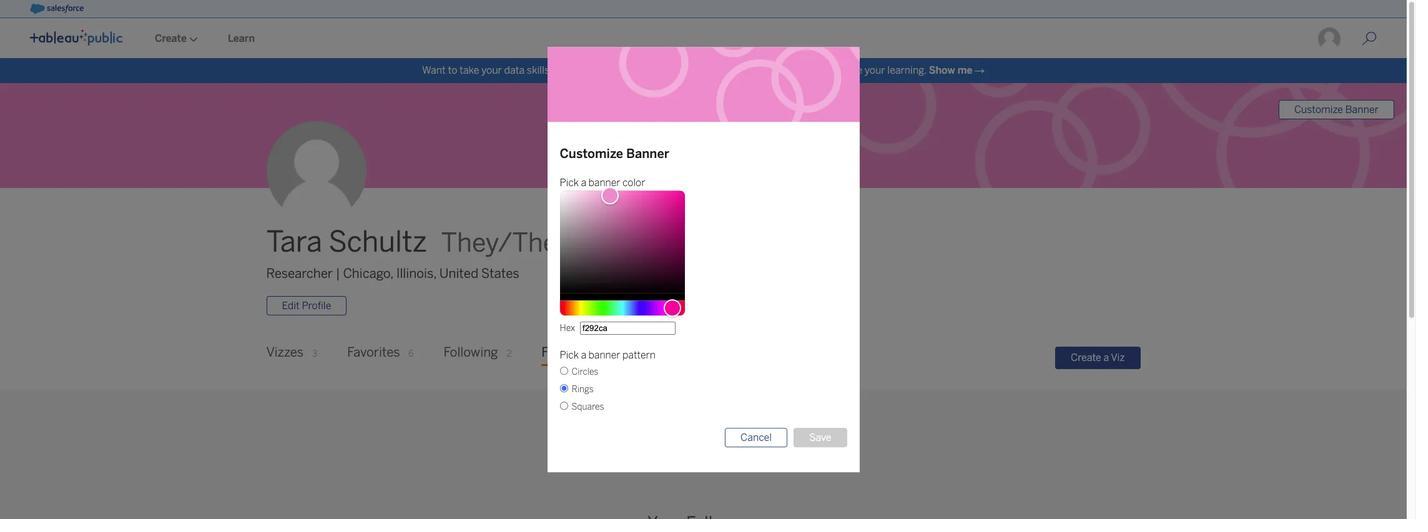 Task type: locate. For each thing, give the bounding box(es) containing it.
illinois,
[[396, 266, 437, 281]]

color
[[623, 177, 645, 189]]

pick
[[560, 177, 579, 189], [560, 349, 579, 361]]

banner
[[1346, 104, 1379, 116], [626, 146, 669, 161]]

0 horizontal spatial the
[[563, 64, 578, 76]]

connect
[[631, 64, 669, 76]]

1 vertical spatial banner
[[589, 349, 621, 361]]

squares
[[572, 402, 604, 412]]

cancel button
[[725, 428, 788, 447]]

none radio inside "customize banner" dialog
[[560, 367, 568, 375]]

6
[[409, 349, 414, 359]]

skills
[[527, 64, 550, 76]]

to left "take"
[[448, 64, 457, 76]]

learn link
[[213, 19, 270, 58]]

banner
[[589, 177, 621, 189], [589, 349, 621, 361]]

show me link
[[929, 64, 973, 76]]

1 horizontal spatial banner
[[1346, 104, 1379, 116]]

1 vertical spatial pick
[[560, 349, 579, 361]]

a inside "button"
[[1104, 351, 1109, 363]]

to right skills
[[552, 64, 561, 76]]

avatar image
[[266, 121, 366, 221]]

1 horizontal spatial customize
[[1295, 104, 1343, 116]]

2 banner from the top
[[589, 349, 621, 361]]

a left viz in the right of the page
[[1104, 351, 1109, 363]]

edit profile
[[282, 300, 331, 312]]

2
[[507, 349, 512, 359]]

want to take your data skills to the next level? connect with the tableau community to accelerate your learning. show me →
[[422, 64, 985, 76]]

1 your from the left
[[482, 64, 502, 76]]

tara schultz
[[266, 225, 427, 259]]

0 horizontal spatial your
[[482, 64, 502, 76]]

0 vertical spatial customize banner
[[1295, 104, 1379, 116]]

1 horizontal spatial customize banner
[[1295, 104, 1379, 116]]

0 horizontal spatial customize banner
[[560, 146, 669, 161]]

banner for color
[[589, 177, 621, 189]]

to left accelerate at the top right
[[804, 64, 813, 76]]

your left learning.
[[865, 64, 885, 76]]

0 vertical spatial customize
[[1295, 104, 1343, 116]]

1 banner from the top
[[589, 177, 621, 189]]

1 vertical spatial customize banner
[[560, 146, 669, 161]]

a left color "icon"
[[581, 177, 587, 189]]

researcher | chicago, illinois, united states
[[266, 266, 519, 281]]

customize
[[1295, 104, 1343, 116], [560, 146, 623, 161]]

a for create a viz
[[1104, 351, 1109, 363]]

pick a banner pattern
[[560, 349, 656, 361]]

a up 'circles' at the left bottom of the page
[[581, 349, 587, 361]]

0 vertical spatial banner
[[1346, 104, 1379, 116]]

viz
[[1111, 351, 1125, 363]]

want
[[422, 64, 446, 76]]

create a viz
[[1071, 351, 1125, 363]]

pick a banner color
[[560, 177, 645, 189]]

pick up 'circles' at the left bottom of the page
[[560, 349, 579, 361]]

2 pick from the top
[[560, 349, 579, 361]]

profile
[[302, 300, 331, 312]]

save button
[[794, 428, 847, 447]]

rings
[[572, 384, 594, 395]]

edit profile button
[[266, 296, 347, 316]]

followers
[[542, 345, 597, 360]]

banner up 'circles' at the left bottom of the page
[[589, 349, 621, 361]]

banner left color
[[589, 177, 621, 189]]

0 horizontal spatial to
[[448, 64, 457, 76]]

1 horizontal spatial to
[[552, 64, 561, 76]]

banner inside dialog
[[626, 146, 669, 161]]

circles
[[572, 367, 599, 377]]

create a viz button
[[1055, 346, 1141, 369]]

0 vertical spatial pick
[[560, 177, 579, 189]]

the left next
[[563, 64, 578, 76]]

learn
[[228, 32, 255, 44]]

states
[[481, 266, 519, 281]]

None radio
[[560, 384, 568, 392], [560, 402, 568, 410], [560, 384, 568, 392], [560, 402, 568, 410]]

to
[[448, 64, 457, 76], [552, 64, 561, 76], [804, 64, 813, 76]]

favorites
[[347, 345, 400, 360]]

None radio
[[560, 367, 568, 375]]

1 horizontal spatial your
[[865, 64, 885, 76]]

learning.
[[888, 64, 927, 76]]

community
[[748, 64, 801, 76]]

researcher
[[266, 266, 333, 281]]

0 horizontal spatial customize
[[560, 146, 623, 161]]

show
[[929, 64, 955, 76]]

1 the from the left
[[563, 64, 578, 76]]

1 vertical spatial banner
[[626, 146, 669, 161]]

a
[[581, 177, 587, 189], [581, 349, 587, 361], [1104, 351, 1109, 363]]

0
[[605, 349, 611, 359]]

→
[[975, 64, 985, 76]]

1 pick from the top
[[560, 177, 579, 189]]

pick left color "icon"
[[560, 177, 579, 189]]

a for pick a banner color
[[581, 177, 587, 189]]

0 horizontal spatial banner
[[626, 146, 669, 161]]

pattern
[[623, 349, 656, 361]]

the
[[563, 64, 578, 76], [693, 64, 708, 76]]

pick for pick a banner pattern
[[560, 349, 579, 361]]

0 vertical spatial banner
[[589, 177, 621, 189]]

the right with
[[693, 64, 708, 76]]

your right "take"
[[482, 64, 502, 76]]

customize banner inside dialog
[[560, 146, 669, 161]]

customize banner
[[1295, 104, 1379, 116], [560, 146, 669, 161]]

2 horizontal spatial to
[[804, 64, 813, 76]]

3 to from the left
[[804, 64, 813, 76]]

1 horizontal spatial the
[[693, 64, 708, 76]]

1 vertical spatial customize
[[560, 146, 623, 161]]

your
[[482, 64, 502, 76], [865, 64, 885, 76]]

save
[[810, 432, 832, 444]]



Task type: vqa. For each thing, say whether or not it's contained in the screenshot.
second Add Favorite image from the right
no



Task type: describe. For each thing, give the bounding box(es) containing it.
customize inside dialog
[[560, 146, 623, 161]]

pick for pick a banner color
[[560, 177, 579, 189]]

take
[[460, 64, 479, 76]]

me
[[958, 64, 973, 76]]

schultz
[[329, 225, 427, 259]]

vizzes
[[266, 345, 304, 360]]

create
[[1071, 351, 1102, 363]]

next
[[581, 64, 600, 76]]

|
[[336, 266, 340, 281]]

salesforce logo image
[[30, 4, 84, 14]]

color slider
[[560, 187, 685, 293]]

customize banner button
[[1279, 100, 1395, 119]]

go to search image
[[1347, 31, 1392, 46]]

level?
[[603, 64, 628, 76]]

logo image
[[30, 29, 122, 46]]

customize banner dialog
[[382, 47, 1025, 472]]

customize inside button
[[1295, 104, 1343, 116]]

2 your from the left
[[865, 64, 885, 76]]

with
[[672, 64, 691, 76]]

accelerate
[[815, 64, 863, 76]]

a for pick a banner pattern
[[581, 349, 587, 361]]

customize banner inside button
[[1295, 104, 1379, 116]]

data
[[504, 64, 525, 76]]

3
[[312, 349, 317, 359]]

1 to from the left
[[448, 64, 457, 76]]

Hex field
[[580, 322, 676, 335]]

chicago,
[[343, 266, 393, 281]]

united
[[440, 266, 478, 281]]

tara
[[266, 225, 322, 259]]

2 the from the left
[[693, 64, 708, 76]]

2 to from the left
[[552, 64, 561, 76]]

color image
[[601, 187, 619, 205]]

hex
[[560, 323, 575, 334]]

following
[[444, 345, 498, 360]]

edit
[[282, 300, 300, 312]]

tableau
[[710, 64, 745, 76]]

banner for pattern
[[589, 349, 621, 361]]

banner inside button
[[1346, 104, 1379, 116]]

cancel
[[741, 432, 772, 444]]



